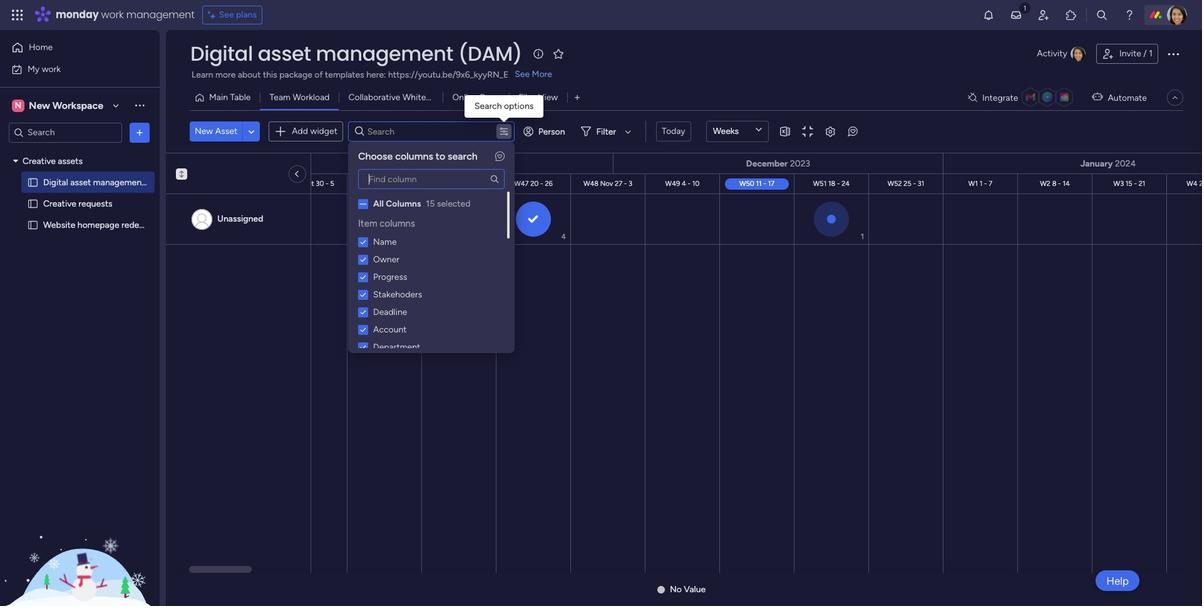 Task type: locate. For each thing, give the bounding box(es) containing it.
1 inside button
[[1150, 48, 1153, 59]]

workspace selection element
[[12, 98, 105, 113]]

4
[[682, 179, 687, 188], [562, 232, 566, 241]]

monday
[[56, 8, 99, 22]]

10 - from the left
[[914, 179, 917, 188]]

w1   1 - 7
[[969, 179, 993, 188]]

v2 collapse up image
[[176, 168, 187, 176]]

31
[[918, 179, 925, 188]]

new
[[29, 99, 50, 111], [195, 126, 213, 137]]

digital up "more"
[[190, 39, 253, 68]]

2023 up the 19
[[466, 158, 486, 169]]

- right the 18
[[838, 179, 840, 188]]

0 vertical spatial digital
[[190, 39, 253, 68]]

30
[[316, 179, 324, 188]]

management
[[126, 8, 195, 22], [316, 39, 454, 68], [93, 177, 145, 188]]

1 horizontal spatial see
[[515, 69, 530, 80]]

arrow down image
[[621, 124, 636, 139]]

option
[[0, 150, 160, 152]]

w2   8 - 14
[[1041, 179, 1071, 188]]

1 image
[[1020, 1, 1031, 15]]

homepage
[[78, 220, 119, 230]]

7 - from the left
[[688, 179, 691, 188]]

workspace options image
[[133, 99, 146, 112]]

work right my
[[42, 64, 61, 74]]

more
[[532, 69, 553, 80]]

6
[[385, 179, 388, 188]]

3 - from the left
[[390, 179, 393, 188]]

files view button
[[510, 88, 568, 108]]

0 vertical spatial asset
[[258, 39, 311, 68]]

about
[[238, 70, 261, 80]]

work for my
[[42, 64, 61, 74]]

- left 5
[[326, 179, 329, 188]]

redesign
[[122, 220, 155, 230]]

creative
[[23, 156, 56, 166], [43, 198, 76, 209]]

dapulse integrations image
[[969, 93, 978, 102]]

2 horizontal spatial 1
[[1150, 48, 1153, 59]]

new for new workspace
[[29, 99, 50, 111]]

0 horizontal spatial asset
[[70, 177, 91, 188]]

see more link
[[514, 68, 554, 81]]

2 public board image from the top
[[27, 219, 39, 231]]

12 - from the left
[[1059, 179, 1062, 188]]

december 2023
[[747, 158, 811, 169]]

choose columns to search
[[358, 150, 478, 162]]

3
[[629, 179, 633, 188]]

nov
[[601, 179, 614, 188]]

0 vertical spatial see
[[219, 9, 234, 20]]

lottie animation element
[[0, 480, 160, 606]]

0 vertical spatial digital asset management (dam)
[[190, 39, 523, 68]]

invite
[[1120, 48, 1142, 59]]

columns
[[386, 199, 421, 209]]

0 vertical spatial 15
[[1126, 179, 1133, 188]]

1 - from the left
[[167, 179, 170, 188]]

v2 v sign image
[[528, 214, 538, 229]]

w46
[[441, 179, 456, 188]]

0 horizontal spatial digital
[[43, 177, 68, 188]]

november
[[422, 158, 464, 169]]

account
[[373, 324, 407, 335]]

- right 16
[[167, 179, 170, 188]]

1 vertical spatial digital asset management (dam)
[[43, 177, 173, 188]]

1 vertical spatial columns
[[380, 218, 415, 229]]

new left the asset
[[195, 126, 213, 137]]

widget
[[310, 126, 338, 136]]

- left 10
[[688, 179, 691, 188]]

Search field
[[364, 123, 467, 140]]

columns down search field
[[395, 150, 434, 162]]

2024
[[1116, 158, 1137, 169]]

4 - from the left
[[466, 179, 469, 188]]

digital asset management (dam) up templates
[[190, 39, 523, 68]]

5 - from the left
[[541, 179, 544, 188]]

docs
[[480, 92, 500, 103]]

asset up the package
[[258, 39, 311, 68]]

0 horizontal spatial 2023
[[466, 158, 486, 169]]

new for new asset
[[195, 126, 213, 137]]

creative up public board image
[[23, 156, 56, 166]]

list box
[[0, 148, 173, 405]]

see inside see plans button
[[219, 9, 234, 20]]

1 vertical spatial creative
[[43, 198, 76, 209]]

activity button
[[1033, 44, 1092, 64]]

1 horizontal spatial 1
[[980, 179, 983, 188]]

asset inside list box
[[70, 177, 91, 188]]

- left 31
[[914, 179, 917, 188]]

autopilot image
[[1093, 89, 1104, 105]]

public board image
[[27, 198, 39, 210], [27, 219, 39, 231]]

1 public board image from the top
[[27, 198, 39, 210]]

13
[[458, 179, 464, 188]]

15 right w3
[[1126, 179, 1133, 188]]

columns
[[395, 150, 434, 162], [380, 218, 415, 229]]

2 vertical spatial 1
[[861, 232, 865, 241]]

w49
[[666, 179, 681, 188]]

new inside workspace selection element
[[29, 99, 50, 111]]

person button
[[519, 122, 573, 142]]

- for w42   16 - 22
[[167, 179, 170, 188]]

selected
[[437, 199, 471, 209]]

0 horizontal spatial (dam)
[[147, 177, 173, 188]]

item columns
[[358, 218, 415, 229]]

21
[[1139, 179, 1146, 188]]

new inside button
[[195, 126, 213, 137]]

1 horizontal spatial (dam)
[[458, 39, 523, 68]]

- for w51   18 - 24
[[838, 179, 840, 188]]

0 horizontal spatial 15
[[426, 199, 435, 209]]

files view
[[519, 92, 558, 103]]

templates
[[325, 70, 364, 80]]

2023 right december
[[791, 158, 811, 169]]

november 2023
[[422, 158, 486, 169]]

w2
[[1041, 179, 1051, 188]]

- for w3   15 - 21
[[1135, 179, 1138, 188]]

all
[[373, 199, 384, 209]]

0 vertical spatial work
[[101, 8, 124, 22]]

0 horizontal spatial see
[[219, 9, 234, 20]]

9 - from the left
[[838, 179, 840, 188]]

see left more
[[515, 69, 530, 80]]

w50
[[740, 179, 755, 188]]

1 horizontal spatial 15
[[1126, 179, 1133, 188]]

1 2023 from the left
[[466, 158, 486, 169]]

w49   4 - 10
[[666, 179, 700, 188]]

1 vertical spatial 4
[[562, 232, 566, 241]]

my
[[28, 64, 40, 74]]

6 - from the left
[[624, 179, 627, 188]]

- left 3 in the top right of the page
[[624, 179, 627, 188]]

workload
[[293, 92, 330, 103]]

options image
[[133, 126, 146, 139]]

1 vertical spatial digital
[[43, 177, 68, 188]]

27
[[615, 179, 623, 188]]

w47
[[514, 179, 529, 188]]

15 left selected
[[426, 199, 435, 209]]

work right the monday
[[101, 8, 124, 22]]

7
[[989, 179, 993, 188]]

requests
[[79, 198, 113, 209]]

0 horizontal spatial work
[[42, 64, 61, 74]]

- left 7
[[985, 179, 988, 188]]

0 vertical spatial creative
[[23, 156, 56, 166]]

15 selected
[[426, 199, 471, 209]]

1 vertical spatial see
[[515, 69, 530, 80]]

digital asset management (dam) inside list box
[[43, 177, 173, 188]]

public board image left website
[[27, 219, 39, 231]]

1 vertical spatial asset
[[70, 177, 91, 188]]

0 horizontal spatial 1
[[861, 232, 865, 241]]

14
[[1063, 179, 1071, 188]]

- right 6
[[390, 179, 393, 188]]

0 vertical spatial 1
[[1150, 48, 1153, 59]]

website homepage redesign
[[43, 220, 155, 230]]

1 horizontal spatial work
[[101, 8, 124, 22]]

department
[[373, 342, 421, 352]]

oct
[[303, 179, 314, 188]]

public board image for creative requests
[[27, 198, 39, 210]]

- for w49   4 - 10
[[688, 179, 691, 188]]

2023 for november 2023
[[466, 158, 486, 169]]

0 horizontal spatial 4
[[562, 232, 566, 241]]

25
[[904, 179, 912, 188]]

0 vertical spatial columns
[[395, 150, 434, 162]]

8 - from the left
[[764, 179, 767, 188]]

- left 26
[[541, 179, 544, 188]]

files
[[519, 92, 537, 103]]

Search in workspace field
[[26, 125, 105, 140]]

1 vertical spatial public board image
[[27, 219, 39, 231]]

- right the 8
[[1059, 179, 1062, 188]]

2 vertical spatial management
[[93, 177, 145, 188]]

1 vertical spatial work
[[42, 64, 61, 74]]

digital down 'creative assets'
[[43, 177, 68, 188]]

to
[[436, 150, 446, 162]]

apps image
[[1066, 9, 1078, 21]]

item
[[358, 218, 378, 229]]

- right 13
[[466, 179, 469, 188]]

columns for choose
[[395, 150, 434, 162]]

new right n
[[29, 99, 50, 111]]

creative for creative requests
[[43, 198, 76, 209]]

public board image down public board image
[[27, 198, 39, 210]]

caret down image
[[13, 157, 18, 165]]

add to favorites image
[[553, 47, 565, 60]]

main
[[209, 92, 228, 103]]

0 vertical spatial public board image
[[27, 198, 39, 210]]

view
[[539, 92, 558, 103]]

- right 11
[[764, 179, 767, 188]]

0 horizontal spatial digital asset management (dam)
[[43, 177, 173, 188]]

None search field
[[358, 169, 505, 189]]

13 - from the left
[[1135, 179, 1138, 188]]

1
[[1150, 48, 1153, 59], [980, 179, 983, 188], [861, 232, 865, 241]]

digital asset management (dam)
[[190, 39, 523, 68], [43, 177, 173, 188]]

see plans button
[[202, 6, 263, 24]]

asset up creative requests
[[70, 177, 91, 188]]

w44
[[286, 179, 301, 188]]

2 2023 from the left
[[791, 158, 811, 169]]

creative assets
[[23, 156, 83, 166]]

see left the plans
[[219, 9, 234, 20]]

columns down all columns
[[380, 218, 415, 229]]

angle right image
[[296, 168, 299, 179]]

11 - from the left
[[985, 179, 988, 188]]

digital asset management (dam) up requests
[[43, 177, 173, 188]]

1 vertical spatial 1
[[980, 179, 983, 188]]

0 vertical spatial (dam)
[[458, 39, 523, 68]]

1 vertical spatial (dam)
[[147, 177, 173, 188]]

asset
[[258, 39, 311, 68], [70, 177, 91, 188]]

- left the "21"
[[1135, 179, 1138, 188]]

w51
[[814, 179, 827, 188]]

creative up website
[[43, 198, 76, 209]]

1 vertical spatial new
[[195, 126, 213, 137]]

1 horizontal spatial 2023
[[791, 158, 811, 169]]

angle down image
[[249, 127, 255, 136]]

n
[[15, 100, 22, 111]]

24
[[842, 179, 850, 188]]

1 horizontal spatial 4
[[682, 179, 687, 188]]

0 vertical spatial new
[[29, 99, 50, 111]]

stakehoders
[[373, 289, 422, 300]]

work inside button
[[42, 64, 61, 74]]

online
[[453, 92, 478, 103]]

- for w52   25 - 31
[[914, 179, 917, 188]]

1 horizontal spatial new
[[195, 126, 213, 137]]

0 horizontal spatial new
[[29, 99, 50, 111]]



Task type: vqa. For each thing, say whether or not it's contained in the screenshot.
Medium
no



Task type: describe. For each thing, give the bounding box(es) containing it.
my work
[[28, 64, 61, 74]]

management inside list box
[[93, 177, 145, 188]]

new asset
[[195, 126, 238, 137]]

columns for item
[[380, 218, 415, 229]]

december
[[747, 158, 788, 169]]

creative for creative assets
[[23, 156, 56, 166]]

website
[[43, 220, 75, 230]]

Find column search field
[[358, 169, 505, 189]]

search everything image
[[1096, 9, 1109, 21]]

today button
[[657, 122, 691, 142]]

w52   25 - 31
[[888, 179, 925, 188]]

v2 search image
[[355, 125, 364, 139]]

w47   20 - 26
[[514, 179, 553, 188]]

show board description image
[[531, 48, 546, 60]]

public board image
[[27, 176, 39, 188]]

weeks
[[713, 126, 739, 137]]

1 horizontal spatial asset
[[258, 39, 311, 68]]

options
[[504, 101, 534, 112]]

learn more about this package of templates here: https://youtu.be/9x6_kyyrn_e see more
[[192, 69, 553, 80]]

collaborative whiteboard online docs
[[349, 92, 500, 103]]

workspace image
[[12, 99, 24, 112]]

w3
[[1114, 179, 1125, 188]]

- for w2   8 - 14
[[1059, 179, 1062, 188]]

w42
[[142, 179, 157, 188]]

james peterson image
[[1168, 5, 1188, 25]]

add view image
[[575, 93, 580, 102]]

activity
[[1038, 48, 1068, 59]]

- for w45   6 - 12
[[390, 179, 393, 188]]

- for w50   11 - 17
[[764, 179, 767, 188]]

collaborative
[[349, 92, 401, 103]]

12
[[395, 179, 401, 188]]

v2 user feedback image
[[496, 151, 505, 162]]

main table
[[209, 92, 251, 103]]

new asset button
[[190, 122, 243, 142]]

asset
[[215, 126, 238, 137]]

name
[[373, 237, 397, 247]]

w3   15 - 21
[[1114, 179, 1146, 188]]

1 horizontal spatial digital asset management (dam)
[[190, 39, 523, 68]]

- for w47   20 - 26
[[541, 179, 544, 188]]

2023 for december 2023
[[791, 158, 811, 169]]

creative requests
[[43, 198, 113, 209]]

search
[[448, 150, 478, 162]]

2 - from the left
[[326, 179, 329, 188]]

add
[[292, 126, 308, 136]]

search options
[[475, 101, 534, 112]]

plans
[[236, 9, 257, 20]]

digital inside list box
[[43, 177, 68, 188]]

w44   oct 30 - 5
[[286, 179, 334, 188]]

Digital asset management (DAM) field
[[187, 39, 526, 68]]

all columns
[[373, 199, 421, 209]]

w51   18 - 24
[[814, 179, 850, 188]]

select product image
[[11, 9, 24, 21]]

0 vertical spatial 4
[[682, 179, 687, 188]]

w45
[[368, 179, 383, 188]]

w45   6 - 12
[[368, 179, 401, 188]]

choose
[[358, 150, 393, 162]]

team workload button
[[260, 88, 339, 108]]

v2 collapse down image
[[176, 168, 187, 176]]

invite members image
[[1038, 9, 1051, 21]]

help image
[[1124, 9, 1136, 21]]

22
[[172, 179, 180, 188]]

of
[[315, 70, 323, 80]]

new workspace
[[29, 99, 103, 111]]

help button
[[1096, 571, 1140, 591]]

w52
[[888, 179, 903, 188]]

team
[[270, 92, 291, 103]]

help
[[1107, 575, 1130, 587]]

16
[[159, 179, 166, 188]]

monday work management
[[56, 8, 195, 22]]

search options image
[[499, 127, 509, 137]]

- for w1   1 - 7
[[985, 179, 988, 188]]

w42   16 - 22
[[142, 179, 180, 188]]

search image
[[490, 174, 500, 184]]

w46   13 - 19
[[441, 179, 477, 188]]

option inside list box
[[0, 150, 160, 152]]

2
[[1200, 179, 1203, 188]]

notifications image
[[983, 9, 996, 21]]

(dam) inside list box
[[147, 177, 173, 188]]

options image
[[1167, 46, 1182, 61]]

lottie animation image
[[0, 480, 160, 606]]

search
[[475, 101, 502, 112]]

0 vertical spatial management
[[126, 8, 195, 22]]

filter button
[[577, 122, 636, 142]]

filter
[[597, 126, 616, 137]]

public board image for website homepage redesign
[[27, 219, 39, 231]]

list box containing creative assets
[[0, 148, 173, 405]]

work for monday
[[101, 8, 124, 22]]

inbox image
[[1011, 9, 1023, 21]]

main table button
[[190, 88, 260, 108]]

collapse board header image
[[1171, 93, 1181, 103]]

integrate
[[983, 92, 1019, 103]]

20
[[531, 179, 539, 188]]

1 vertical spatial management
[[316, 39, 454, 68]]

https://youtu.be/9x6_kyyrn_e
[[388, 70, 509, 80]]

invite / 1
[[1120, 48, 1153, 59]]

see plans
[[219, 9, 257, 20]]

- for w46   13 - 19
[[466, 179, 469, 188]]

value
[[684, 585, 706, 595]]

19
[[471, 179, 477, 188]]

person
[[539, 126, 565, 137]]

10
[[693, 179, 700, 188]]

w48   nov 27 - 3
[[584, 179, 633, 188]]

invite / 1 button
[[1097, 44, 1159, 64]]

1 horizontal spatial digital
[[190, 39, 253, 68]]

workspace
[[52, 99, 103, 111]]

table
[[230, 92, 251, 103]]

online docs button
[[443, 88, 510, 108]]

see inside learn more about this package of templates here: https://youtu.be/9x6_kyyrn_e see more
[[515, 69, 530, 80]]

w1
[[969, 179, 979, 188]]

this
[[263, 70, 277, 80]]

no
[[670, 585, 682, 595]]

learn
[[192, 70, 213, 80]]

1 vertical spatial 15
[[426, 199, 435, 209]]

w48
[[584, 179, 599, 188]]

add widget
[[292, 126, 338, 136]]

18
[[829, 179, 836, 188]]

11
[[757, 179, 762, 188]]

8
[[1053, 179, 1057, 188]]



